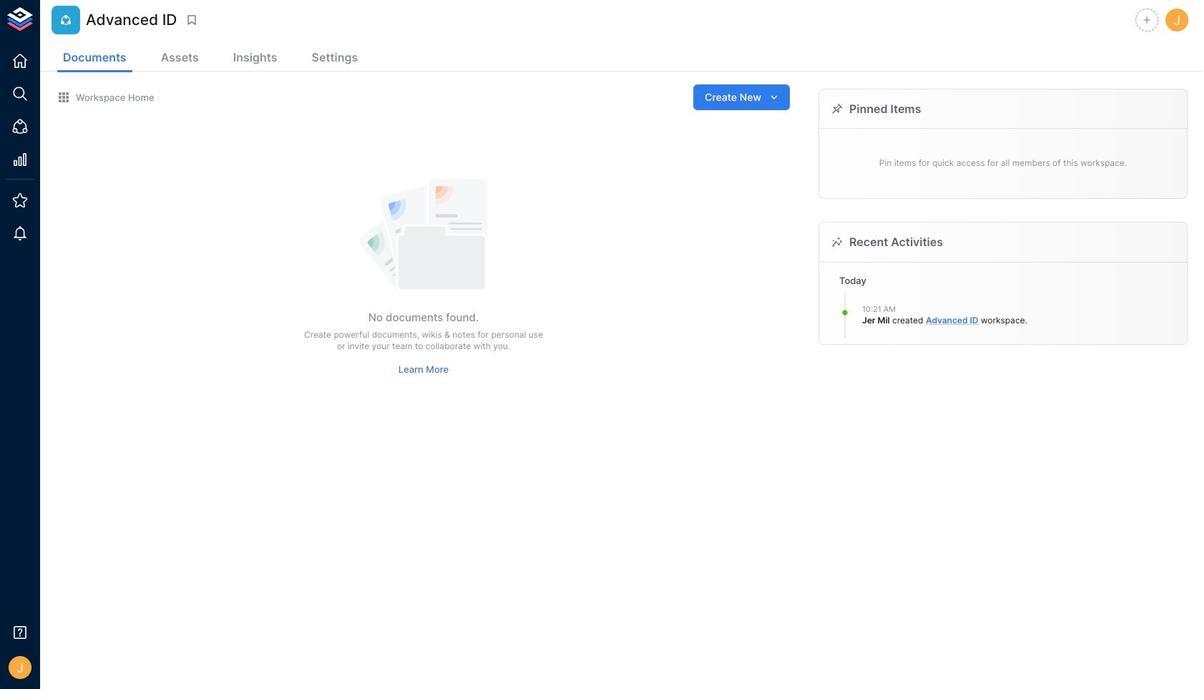 Task type: describe. For each thing, give the bounding box(es) containing it.
bookmark image
[[185, 14, 198, 26]]



Task type: vqa. For each thing, say whether or not it's contained in the screenshot.
"Table of Contents" image
no



